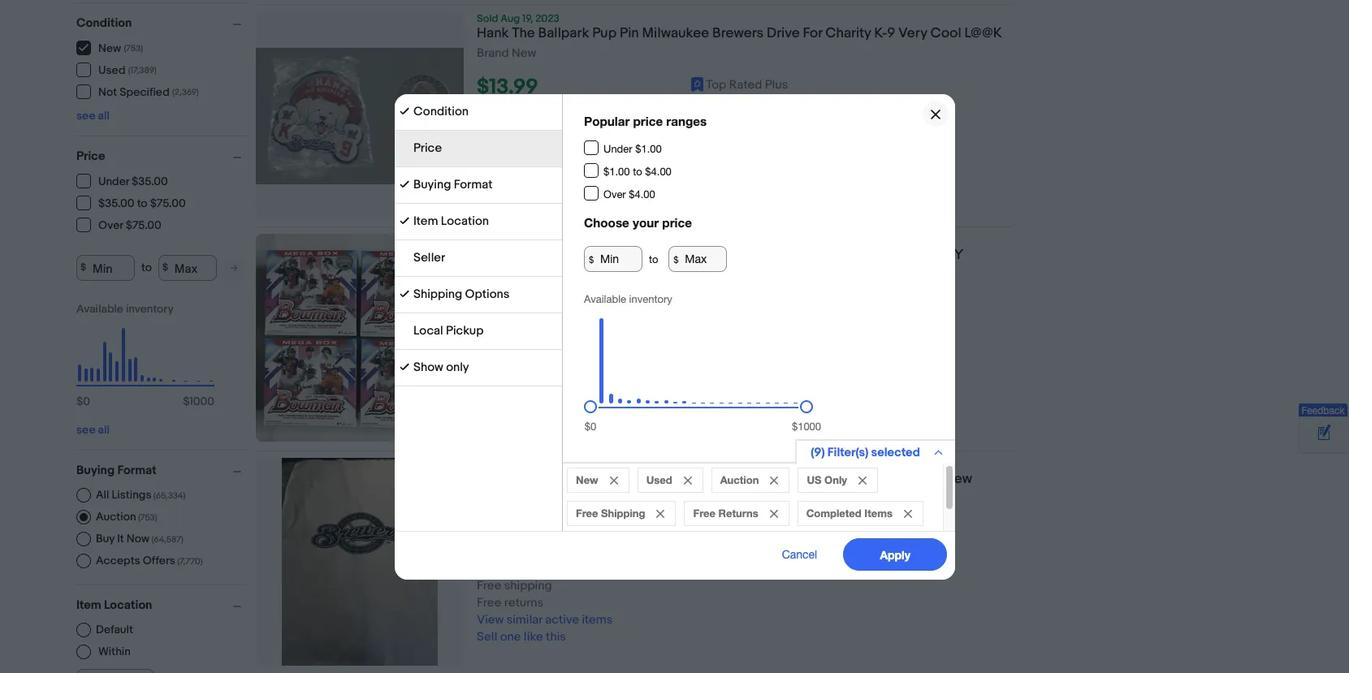 Task type: locate. For each thing, give the bounding box(es) containing it.
1000
[[190, 394, 214, 408]]

1 vertical spatial $1.00
[[603, 165, 630, 177]]

0 vertical spatial aug
[[501, 12, 520, 25]]

1
[[477, 98, 481, 114], [477, 337, 481, 353], [477, 562, 481, 577]]

2 sell one like this link from the top
[[477, 406, 566, 421]]

19, right hank on the left top of page
[[522, 12, 533, 25]]

active inside free returns view similar active items sell one like this
[[545, 389, 579, 404]]

0 vertical spatial brand
[[477, 45, 509, 61]]

3 this from the top
[[546, 630, 566, 645]]

like for top rated plus
[[524, 630, 543, 645]]

1 horizontal spatial milwaukee
[[642, 25, 709, 41]]

similar
[[507, 150, 543, 165], [507, 389, 543, 404], [507, 613, 543, 628]]

hank the ballpark pup pin milwaukee brewers drive for charity k-9 very cool l@@k link
[[477, 25, 1012, 46]]

all up all
[[98, 423, 110, 437]]

2023 inside sold  aug 19, 2023 lot of 4 (four) 2021 bowman baseball trading cards mega boxes factory sealed brand new
[[536, 234, 560, 247]]

2 see all button from the top
[[76, 423, 110, 437]]

brand inside milwaukee brewers promo sga blanket big huge 39" x 56" baseball brand new l@@k !
[[905, 471, 941, 488]]

format up item location tab
[[454, 177, 492, 192]]

aug for $79.99
[[501, 234, 520, 247]]

brand down sealed
[[477, 284, 509, 300]]

dialog
[[0, 0, 1349, 674]]

sold for $79.99
[[477, 234, 498, 247]]

1 active from the top
[[545, 150, 579, 165]]

(18,596) down completed
[[796, 561, 837, 576]]

plus for top rated plus
[[765, 77, 788, 93]]

1 1 from the top
[[477, 98, 481, 114]]

1 vertical spatial milwaukee-market (18,596) 100% free shipping free returns view similar active items sell one like this
[[477, 561, 870, 645]]

bid
[[484, 98, 501, 114], [484, 337, 501, 353], [484, 562, 501, 577]]

2 plus from the top
[[765, 541, 788, 556]]

1 returns from the top
[[504, 133, 544, 148]]

(753) up used (17,389)
[[124, 43, 143, 54]]

condition button
[[76, 15, 249, 30]]

2 1 from the top
[[477, 337, 481, 353]]

see all for condition
[[76, 108, 110, 122]]

buying up item location tab
[[413, 177, 451, 192]]

1 vertical spatial 19,
[[522, 234, 533, 247]]

format up all listings (65,334)
[[117, 463, 157, 478]]

used inside dialog
[[646, 473, 672, 486]]

0 vertical spatial similar
[[507, 150, 543, 165]]

(18,596) for top rated plus
[[796, 561, 837, 576]]

buying
[[413, 177, 451, 192], [76, 463, 115, 478]]

over down $35.00 to $75.00 link at the left top
[[98, 219, 123, 232]]

0 vertical spatial see all button
[[76, 108, 110, 122]]

1 like from the top
[[524, 167, 543, 182]]

promo
[[602, 471, 643, 488]]

under inside dialog
[[603, 142, 632, 155]]

$35.00 up $35.00 to $75.00
[[132, 175, 168, 188]]

view similar active items link for top rated plus
[[477, 613, 613, 628]]

price
[[413, 140, 442, 156], [76, 148, 105, 164]]

Minimum Value in $ text field
[[584, 246, 642, 272]]

inventory down bowman
[[629, 293, 672, 305]]

$4.00 down the $1.00 to $4.00
[[629, 188, 655, 200]]

1 filter applied image from the top
[[399, 106, 409, 116]]

free returns view similar active items sell one like this
[[477, 371, 613, 421]]

0 horizontal spatial location
[[104, 598, 152, 613]]

see all button down not in the left of the page
[[76, 108, 110, 122]]

0 vertical spatial buying
[[413, 177, 451, 192]]

$4.00 down under $1.00
[[645, 165, 671, 177]]

2 active from the top
[[545, 389, 579, 404]]

item right filter applied image
[[413, 213, 438, 229]]

1 vertical spatial (18,596)
[[796, 561, 837, 576]]

1 horizontal spatial format
[[454, 177, 492, 192]]

condition for condition dropdown button
[[76, 15, 132, 30]]

0 vertical spatial condition
[[76, 15, 132, 30]]

l@@k
[[965, 25, 1002, 41], [477, 488, 515, 505]]

rated inside top rated plus 1 bid
[[729, 541, 762, 556]]

under down popular
[[603, 142, 632, 155]]

2 1 bid from the top
[[477, 337, 501, 353]]

1 100% from the top
[[840, 98, 870, 113]]

under up $35.00 to $75.00 link at the left top
[[98, 175, 129, 188]]

$75.00 inside $35.00 to $75.00 link
[[150, 197, 186, 210]]

0 vertical spatial 100%
[[840, 98, 870, 113]]

see all down not in the left of the page
[[76, 108, 110, 122]]

buying inside tab
[[413, 177, 451, 192]]

milwaukee up ! on the bottom left
[[477, 471, 544, 488]]

price right your
[[662, 215, 692, 230]]

show only tab
[[394, 350, 562, 386]]

2023 inside sold  aug 19, 2023 hank the ballpark pup pin milwaukee brewers drive for charity k-9 very cool l@@k brand new
[[536, 12, 560, 25]]

0 horizontal spatial shipping
[[413, 286, 462, 302]]

4 filter applied image from the top
[[399, 362, 409, 372]]

shipping options tab
[[394, 277, 562, 313]]

1 horizontal spatial l@@k
[[965, 25, 1002, 41]]

buying up all
[[76, 463, 115, 478]]

top
[[706, 77, 727, 93], [706, 541, 727, 556]]

0 horizontal spatial available inventory
[[76, 302, 174, 316]]

sold left of
[[477, 234, 498, 247]]

to right minimum value in $ text box in the top left of the page
[[141, 261, 152, 275]]

see all down 0
[[76, 423, 110, 437]]

Maximum Value in $ text field
[[669, 246, 727, 272], [158, 255, 217, 281]]

3 one from the top
[[500, 630, 521, 645]]

1 vertical spatial like
[[524, 406, 543, 421]]

inventory down minimum value in $ text box in the top left of the page
[[126, 302, 174, 316]]

19, inside sold  aug 19, 2023 hank the ballpark pup pin milwaukee brewers drive for charity k-9 very cool l@@k brand new
[[522, 12, 533, 25]]

1 vertical spatial $75.00
[[126, 219, 161, 232]]

shipping down "promo"
[[601, 507, 645, 520]]

0 vertical spatial $75.00
[[150, 197, 186, 210]]

2023 right 4
[[536, 234, 560, 247]]

1 bid from the top
[[484, 98, 501, 114]]

0 horizontal spatial item
[[76, 598, 101, 613]]

location for item location tab
[[441, 213, 489, 229]]

1 market from the top
[[755, 98, 794, 113]]

maximum value in $ text field left 'trading' at right top
[[669, 246, 727, 272]]

Minimum Value in $ text field
[[76, 255, 135, 281]]

$1.00 up the $1.00 to $4.00
[[635, 142, 662, 155]]

used up not in the left of the page
[[98, 63, 125, 77]]

100% down charity
[[840, 98, 870, 113]]

auction for auction
[[720, 473, 759, 486]]

2 similar from the top
[[507, 389, 543, 404]]

sold left the
[[477, 12, 498, 25]]

listings
[[112, 488, 151, 502]]

milwaukee-market (18,596) 100% free shipping free returns view similar active items sell one like this for top rated plus
[[477, 561, 870, 645]]

top inside top rated plus 1 bid
[[706, 541, 727, 556]]

top for top rated plus 1 bid
[[706, 541, 727, 556]]

see all button for condition
[[76, 108, 110, 122]]

$79.99
[[477, 314, 541, 339]]

0 horizontal spatial milwaukee
[[477, 471, 544, 488]]

2 one from the top
[[500, 406, 521, 421]]

see for price
[[76, 423, 95, 437]]

1 one from the top
[[500, 167, 521, 182]]

this inside free returns view similar active items sell one like this
[[546, 406, 566, 421]]

buying for buying format tab
[[413, 177, 451, 192]]

choose
[[584, 215, 629, 230]]

price button
[[76, 148, 249, 164]]

us only
[[807, 473, 847, 486]]

2 sold from the top
[[477, 234, 498, 247]]

3 similar from the top
[[507, 613, 543, 628]]

brewers left drive
[[713, 25, 764, 41]]

1 vertical spatial brand
[[477, 284, 509, 300]]

3 view similar active items link from the top
[[477, 613, 613, 628]]

1 top from the top
[[706, 77, 727, 93]]

2 view from the top
[[477, 389, 504, 404]]

buying for buying format dropdown button
[[76, 463, 115, 478]]

0 horizontal spatial brewers
[[547, 471, 599, 488]]

0 vertical spatial under
[[603, 142, 632, 155]]

not
[[98, 85, 117, 99]]

1 vertical spatial used
[[646, 473, 672, 486]]

used for used (17,389)
[[98, 63, 125, 77]]

all for price
[[98, 423, 110, 437]]

sold inside sold  aug 19, 2023 hank the ballpark pup pin milwaukee brewers drive for charity k-9 very cool l@@k brand new
[[477, 12, 498, 25]]

under for under $35.00
[[98, 175, 129, 188]]

condition inside tab
[[413, 104, 468, 119]]

1 horizontal spatial over
[[603, 188, 626, 200]]

2 vertical spatial sell one like this link
[[477, 630, 566, 645]]

available inventory down minimum value in $ text field
[[584, 293, 672, 305]]

0 vertical spatial milwaukee
[[642, 25, 709, 41]]

$1.00
[[635, 142, 662, 155], [603, 165, 630, 177]]

choose your price
[[584, 215, 692, 230]]

item location up default
[[76, 598, 152, 613]]

(753) inside auction (753)
[[138, 512, 157, 523]]

rated down sold  aug 19, 2023 hank the ballpark pup pin milwaukee brewers drive for charity k-9 very cool l@@k brand new
[[729, 77, 762, 93]]

2 milwaukee-market (18,596) 100% free shipping free returns view similar active items sell one like this from the top
[[477, 561, 870, 645]]

over for over $75.00
[[98, 219, 123, 232]]

0 vertical spatial brewers
[[713, 25, 764, 41]]

2 2023 from the top
[[536, 234, 560, 247]]

format for buying format dropdown button
[[117, 463, 157, 478]]

available down minimum value in $ text box in the top left of the page
[[76, 302, 123, 316]]

3 1 from the top
[[477, 562, 481, 577]]

active for $13.99
[[545, 150, 579, 165]]

used for used
[[646, 473, 672, 486]]

auction
[[720, 473, 759, 486], [96, 510, 136, 524]]

maximum value in $ text field for minimum value in $ text box in the top left of the page
[[158, 255, 217, 281]]

$ for 'maximum value in $' 'text field' for minimum value in $ text box in the top left of the page
[[162, 262, 168, 274]]

3 like from the top
[[524, 630, 543, 645]]

buying format inside buying format tab
[[413, 177, 492, 192]]

returns
[[718, 507, 758, 520]]

1 vertical spatial condition
[[413, 104, 468, 119]]

1 vertical spatial one
[[500, 406, 521, 421]]

l@@k inside sold  aug 19, 2023 hank the ballpark pup pin milwaukee brewers drive for charity k-9 very cool l@@k brand new
[[965, 25, 1002, 41]]

plus down remove filter - show only - free returns image
[[765, 541, 788, 556]]

!
[[518, 488, 522, 505]]

filter applied image inside condition tab
[[399, 106, 409, 116]]

format
[[454, 177, 492, 192], [117, 463, 157, 478]]

3 filter applied image from the top
[[399, 289, 409, 299]]

see all button
[[76, 108, 110, 122], [76, 423, 110, 437]]

0 vertical spatial sell one like this link
[[477, 167, 566, 182]]

1 2023 from the top
[[536, 12, 560, 25]]

2 filter applied image from the top
[[399, 179, 409, 189]]

buying format up all
[[76, 463, 157, 478]]

baseball inside sold  aug 19, 2023 lot of 4 (four) 2021 bowman baseball trading cards mega boxes factory sealed brand new
[[673, 247, 727, 263]]

0 vertical spatial auction
[[720, 473, 759, 486]]

1 horizontal spatial buying
[[413, 177, 451, 192]]

1 plus from the top
[[765, 77, 788, 93]]

used left remove filter - condition - used image on the right of page
[[646, 473, 672, 486]]

l@@k left ! on the bottom left
[[477, 488, 515, 505]]

1 items from the top
[[582, 150, 613, 165]]

2 vertical spatial like
[[524, 630, 543, 645]]

0 vertical spatial item
[[413, 213, 438, 229]]

1 vertical spatial all
[[98, 423, 110, 437]]

(753) up buy it now (64,587)
[[138, 512, 157, 523]]

$75.00 down $35.00 to $75.00
[[126, 219, 161, 232]]

2023 for $13.99
[[536, 12, 560, 25]]

blanket
[[678, 471, 725, 488]]

pup
[[592, 25, 617, 41]]

specified
[[120, 85, 170, 99]]

available inventory for the right graph of available inventory between $0 and $1000+ image
[[584, 293, 672, 305]]

factory
[[903, 247, 964, 263]]

1 milwaukee-market (18,596) 100% free shipping free returns view similar active items sell one like this from the top
[[477, 98, 870, 182]]

this
[[546, 167, 566, 182], [546, 406, 566, 421], [546, 630, 566, 645]]

2 view similar active items link from the top
[[477, 389, 613, 404]]

see all button down 0
[[76, 423, 110, 437]]

default
[[96, 623, 133, 637]]

19, for $13.99
[[522, 12, 533, 25]]

1 this from the top
[[546, 167, 566, 182]]

new inside sold  aug 19, 2023 hank the ballpark pup pin milwaukee brewers drive for charity k-9 very cool l@@k brand new
[[512, 45, 536, 61]]

1 vertical spatial brewers
[[547, 471, 599, 488]]

item up default link
[[76, 598, 101, 613]]

1 horizontal spatial buying format
[[413, 177, 492, 192]]

0 vertical spatial l@@k
[[965, 25, 1002, 41]]

price down condition tab
[[413, 140, 442, 156]]

$1.00 up over $4.00
[[603, 165, 630, 177]]

brewers inside milwaukee brewers promo sga blanket big huge 39" x 56" baseball brand new l@@k !
[[547, 471, 599, 488]]

3 sell one like this link from the top
[[477, 630, 566, 645]]

over up the choose
[[603, 188, 626, 200]]

filter applied image inside 'show only' tab
[[399, 362, 409, 372]]

brewers left remove filter - condition - new image
[[547, 471, 599, 488]]

active
[[545, 150, 579, 165], [545, 389, 579, 404], [545, 613, 579, 628]]

 (7,770) Items text field
[[175, 556, 203, 567]]

2 market from the top
[[755, 561, 794, 576]]

0 vertical spatial all
[[98, 108, 110, 122]]

top for top rated plus
[[706, 77, 727, 93]]

available inventory down minimum value in $ text box in the top left of the page
[[76, 302, 174, 316]]

items for $13.99
[[582, 150, 613, 165]]

1 horizontal spatial used
[[646, 473, 672, 486]]

(753)
[[124, 43, 143, 54], [138, 512, 157, 523]]

market for top rated plus
[[755, 561, 794, 576]]

2 bid from the top
[[484, 337, 501, 353]]

shipping
[[413, 286, 462, 302], [601, 507, 645, 520]]

brewers
[[713, 25, 764, 41], [547, 471, 599, 488]]

filter applied image for shipping options
[[399, 289, 409, 299]]

shipping for $13.99
[[504, 116, 552, 131]]

format for buying format tab
[[454, 177, 492, 192]]

3 view from the top
[[477, 613, 504, 628]]

lot
[[477, 247, 500, 263]]

1 shipping from the top
[[504, 116, 552, 131]]

0 horizontal spatial l@@k
[[477, 488, 515, 505]]

2 vertical spatial active
[[545, 613, 579, 628]]

brand up remove filter - show only - completed items icon
[[905, 471, 941, 488]]

2 vertical spatial bid
[[484, 562, 501, 577]]

1 view from the top
[[477, 150, 504, 165]]

item location inside tab
[[413, 213, 489, 229]]

2 top from the top
[[706, 541, 727, 556]]

brand down hank on the left top of page
[[477, 45, 509, 61]]

sold inside sold  aug 19, 2023 lot of 4 (four) 2021 bowman baseball trading cards mega boxes factory sealed brand new
[[477, 234, 498, 247]]

like
[[524, 167, 543, 182], [524, 406, 543, 421], [524, 630, 543, 645]]

2 vertical spatial returns
[[504, 596, 544, 611]]

0 vertical spatial shipping
[[504, 116, 552, 131]]

1 vertical spatial view
[[477, 389, 504, 404]]

price up under $35.00 link
[[76, 148, 105, 164]]

aug left 4
[[501, 234, 520, 247]]

1 aug from the top
[[501, 12, 520, 25]]

0 horizontal spatial condition
[[76, 15, 132, 30]]

buying format up item location tab
[[413, 177, 492, 192]]

(18,596) down for
[[796, 98, 837, 113]]

0 horizontal spatial available
[[76, 302, 123, 316]]

2023 right the
[[536, 12, 560, 25]]

baseball inside milwaukee brewers promo sga blanket big huge 39" x 56" baseball brand new l@@k !
[[847, 471, 902, 488]]

lot of 4 (four) 2021 bowman baseball trading cards mega boxes factory sealed link
[[477, 247, 1012, 285]]

bowman
[[615, 247, 670, 263]]

2 see all from the top
[[76, 423, 110, 437]]

(753) inside new (753)
[[124, 43, 143, 54]]

0 horizontal spatial used
[[98, 63, 125, 77]]

2 returns from the top
[[504, 371, 544, 387]]

one for $13.99
[[500, 167, 521, 182]]

available down minimum value in $ text field
[[584, 293, 626, 305]]

2 vertical spatial view similar active items link
[[477, 613, 613, 628]]

1 vertical spatial items
[[582, 389, 613, 404]]

19, right of
[[522, 234, 533, 247]]

3 active from the top
[[545, 613, 579, 628]]

shipping down seller
[[413, 286, 462, 302]]

1 vertical spatial milwaukee
[[477, 471, 544, 488]]

(18,596) for $13.99
[[796, 98, 837, 113]]

1 (18,596) from the top
[[796, 98, 837, 113]]

0 vertical spatial format
[[454, 177, 492, 192]]

100% left apply
[[840, 561, 870, 576]]

0 vertical spatial sold
[[477, 12, 498, 25]]

returns for top rated plus
[[504, 596, 544, 611]]

0 vertical spatial buying format
[[413, 177, 492, 192]]

filter applied image inside buying format tab
[[399, 179, 409, 189]]

0 vertical spatial 19,
[[522, 12, 533, 25]]

2 19, from the top
[[522, 234, 533, 247]]

aug inside sold  aug 19, 2023 hank the ballpark pup pin milwaukee brewers drive for charity k-9 very cool l@@k brand new
[[501, 12, 520, 25]]

1 1 bid from the top
[[477, 98, 501, 114]]

0 vertical spatial milwaukee-market (18,596) 100% free shipping free returns view similar active items sell one like this
[[477, 98, 870, 182]]

2 aug from the top
[[501, 234, 520, 247]]

sell one like this link
[[477, 167, 566, 182], [477, 406, 566, 421], [477, 630, 566, 645]]

3 items from the top
[[582, 613, 613, 628]]

tab list
[[394, 94, 562, 386]]

1 milwaukee- from the top
[[691, 98, 755, 113]]

filter applied image inside the shipping options tab
[[399, 289, 409, 299]]

condition tab
[[394, 94, 562, 130]]

location inside tab
[[441, 213, 489, 229]]

1 see from the top
[[76, 108, 95, 122]]

2 rated from the top
[[729, 541, 762, 556]]

under
[[603, 142, 632, 155], [98, 175, 129, 188]]

2 vertical spatial 1
[[477, 562, 481, 577]]

1 vertical spatial plus
[[765, 541, 788, 556]]

0 vertical spatial (753)
[[124, 43, 143, 54]]

local pickup
[[413, 323, 483, 338]]

accepts
[[96, 554, 140, 567]]

1 for $79.99
[[477, 337, 481, 353]]

0 vertical spatial like
[[524, 167, 543, 182]]

1 for $13.99
[[477, 98, 481, 114]]

like for $13.99
[[524, 167, 543, 182]]

1 vertical spatial 1 bid
[[477, 337, 501, 353]]

price
[[633, 113, 663, 128], [662, 215, 692, 230]]

0 vertical spatial milwaukee-
[[691, 98, 755, 113]]

remove filter - show only - free returns image
[[770, 510, 778, 518]]

1 sell from the top
[[477, 167, 497, 182]]

market down top rated plus
[[755, 98, 794, 113]]

0 horizontal spatial auction
[[96, 510, 136, 524]]

3 returns from the top
[[504, 596, 544, 611]]

milwaukee-
[[691, 98, 755, 113], [691, 561, 755, 576]]

1 rated from the top
[[729, 77, 762, 93]]

1 inside top rated plus 1 bid
[[477, 562, 481, 577]]

plus inside top rated plus 1 bid
[[765, 541, 788, 556]]

baseball left 'trading' at right top
[[673, 247, 727, 263]]

price inside tab list
[[413, 140, 442, 156]]

1 similar from the top
[[507, 150, 543, 165]]

2021
[[584, 247, 612, 263]]

1 vertical spatial bid
[[484, 337, 501, 353]]

to down under $1.00
[[633, 165, 642, 177]]

1 horizontal spatial maximum value in $ text field
[[669, 246, 727, 272]]

0 vertical spatial plus
[[765, 77, 788, 93]]

auction inside dialog
[[720, 473, 759, 486]]

0 horizontal spatial format
[[117, 463, 157, 478]]

show only
[[413, 360, 469, 375]]

only
[[824, 473, 847, 486]]

top down free returns
[[706, 541, 727, 556]]

0 horizontal spatial $1.00
[[603, 165, 630, 177]]

all for condition
[[98, 108, 110, 122]]

graph of available inventory between $0 and $1000+ image
[[584, 293, 814, 413], [76, 302, 214, 416]]

options
[[465, 286, 509, 302]]

seller
[[413, 250, 445, 265]]

this for top rated plus
[[546, 630, 566, 645]]

3 bid from the top
[[484, 562, 501, 577]]

(9) filter(s) selected button
[[795, 439, 955, 464]]

rated down returns
[[729, 541, 762, 556]]

l@@k right cool
[[965, 25, 1002, 41]]

brand
[[477, 45, 509, 61], [477, 284, 509, 300], [905, 471, 941, 488]]

1 vertical spatial format
[[117, 463, 157, 478]]

top up ranges
[[706, 77, 727, 93]]

1 vertical spatial 2023
[[536, 234, 560, 247]]

item location for item location tab
[[413, 213, 489, 229]]

$75.00 down under $35.00
[[150, 197, 186, 210]]

1 vertical spatial market
[[755, 561, 794, 576]]

 (65,334) Items text field
[[151, 490, 186, 501]]

brand inside sold  aug 19, 2023 lot of 4 (four) 2021 bowman baseball trading cards mega boxes factory sealed brand new
[[477, 284, 509, 300]]

1 sold from the top
[[477, 12, 498, 25]]

see
[[76, 108, 95, 122], [76, 423, 95, 437]]

0 vertical spatial baseball
[[673, 247, 727, 263]]

market down remove filter - show only - free returns image
[[755, 561, 794, 576]]

remove filter - condition - used image
[[683, 477, 692, 485]]

2 items from the top
[[582, 389, 613, 404]]

1 vertical spatial (753)
[[138, 512, 157, 523]]

maximum value in $ text field down 'over $75.00'
[[158, 255, 217, 281]]

2 vertical spatial this
[[546, 630, 566, 645]]

this for $13.99
[[546, 167, 566, 182]]

2 100% from the top
[[840, 561, 870, 576]]

baseball
[[673, 247, 727, 263], [847, 471, 902, 488]]

$35.00 up over $75.00 link
[[98, 197, 134, 210]]

over $75.00 link
[[76, 217, 162, 232]]

see for condition
[[76, 108, 95, 122]]

0 vertical spatial rated
[[729, 77, 762, 93]]

1 all from the top
[[98, 108, 110, 122]]

item inside tab
[[413, 213, 438, 229]]

drive
[[767, 25, 800, 41]]

1 vertical spatial over
[[98, 219, 123, 232]]

1 bid
[[477, 98, 501, 114], [477, 337, 501, 353]]

(four)
[[536, 247, 580, 263]]

milwaukee- down free returns
[[691, 561, 755, 576]]

bid for $13.99
[[484, 98, 501, 114]]

milwaukee- down top rated plus
[[691, 98, 755, 113]]

2 like from the top
[[524, 406, 543, 421]]

$ 1000
[[183, 394, 214, 408]]

hank
[[477, 25, 509, 41]]

3 sell from the top
[[477, 630, 497, 645]]

top rated plus
[[706, 77, 788, 93]]

item location button
[[76, 598, 249, 613]]

2023 for $79.99
[[536, 234, 560, 247]]

0 vertical spatial location
[[441, 213, 489, 229]]

1 vertical spatial see all
[[76, 423, 110, 437]]

19, inside sold  aug 19, 2023 lot of 4 (four) 2021 bowman baseball trading cards mega boxes factory sealed brand new
[[522, 234, 533, 247]]

view for top rated plus
[[477, 613, 504, 628]]

plus down drive
[[765, 77, 788, 93]]

brewers inside sold  aug 19, 2023 hank the ballpark pup pin milwaukee brewers drive for charity k-9 very cool l@@k brand new
[[713, 25, 764, 41]]

0 vertical spatial bid
[[484, 98, 501, 114]]

2 all from the top
[[98, 423, 110, 437]]

1 19, from the top
[[522, 12, 533, 25]]

sold for $13.99
[[477, 12, 498, 25]]

(9) filter(s) selected
[[811, 445, 920, 460]]

1 vertical spatial item location
[[76, 598, 152, 613]]

(753) for new
[[124, 43, 143, 54]]

2 sell from the top
[[477, 406, 497, 421]]

2 this from the top
[[546, 406, 566, 421]]

available inventory for the leftmost graph of available inventory between $0 and $1000+ image
[[76, 302, 174, 316]]

0 horizontal spatial buying format
[[76, 463, 157, 478]]

price up under $1.00
[[633, 113, 663, 128]]

0 vertical spatial $1.00
[[635, 142, 662, 155]]

1 see all from the top
[[76, 108, 110, 122]]

item location up seller
[[413, 213, 489, 229]]

 (753) Items text field
[[136, 512, 157, 523]]

aug left ballpark
[[501, 12, 520, 25]]

baseball down '(9) filter(s) selected' dropdown button
[[847, 471, 902, 488]]

2 see from the top
[[76, 423, 95, 437]]

2 milwaukee- from the top
[[691, 561, 755, 576]]

location up default
[[104, 598, 152, 613]]

to down your
[[649, 253, 658, 265]]

all down not in the left of the page
[[98, 108, 110, 122]]

1 horizontal spatial $1.00
[[635, 142, 662, 155]]

see all button for price
[[76, 423, 110, 437]]

2 (18,596) from the top
[[796, 561, 837, 576]]

2 shipping from the top
[[504, 579, 552, 594]]

filter(s)
[[827, 445, 868, 460]]

1 vertical spatial shipping
[[601, 507, 645, 520]]

1 see all button from the top
[[76, 108, 110, 122]]

2 vertical spatial view
[[477, 613, 504, 628]]

9
[[887, 25, 896, 41]]

under for under $1.00
[[603, 142, 632, 155]]

condition
[[76, 15, 132, 30], [413, 104, 468, 119]]

milwaukee brewers promo sga blanket big huge 39" x 56" baseball brand new l@@k ! image
[[282, 458, 438, 666]]

new inside sold  aug 19, 2023 lot of 4 (four) 2021 bowman baseball trading cards mega boxes factory sealed brand new
[[512, 284, 536, 300]]

filter applied image
[[399, 106, 409, 116], [399, 179, 409, 189], [399, 289, 409, 299], [399, 362, 409, 372]]

location down buying format tab
[[441, 213, 489, 229]]

format inside tab
[[454, 177, 492, 192]]

baseball for brand
[[847, 471, 902, 488]]

1 vertical spatial top
[[706, 541, 727, 556]]

aug inside sold  aug 19, 2023 lot of 4 (four) 2021 bowman baseball trading cards mega boxes factory sealed brand new
[[501, 234, 520, 247]]

1 vertical spatial similar
[[507, 389, 543, 404]]

milwaukee right pin
[[642, 25, 709, 41]]

sell
[[477, 167, 497, 182], [477, 406, 497, 421], [477, 630, 497, 645]]



Task type: describe. For each thing, give the bounding box(es) containing it.
x
[[813, 471, 820, 488]]

free inside free returns view similar active items sell one like this
[[477, 371, 502, 387]]

accepts offers (7,770)
[[96, 554, 203, 567]]

1 bid for $13.99
[[477, 98, 501, 114]]

1 sell one like this link from the top
[[477, 167, 566, 182]]

filter applied image
[[399, 216, 409, 225]]

lot of 4 (four) 2021 bowman baseball trading cards mega boxes factory sealed image
[[256, 234, 464, 442]]

0 vertical spatial $35.00
[[132, 175, 168, 188]]

all listings (65,334)
[[96, 488, 186, 502]]

new (753)
[[98, 41, 143, 55]]

(753) for auction
[[138, 512, 157, 523]]

(17,389)
[[128, 65, 157, 76]]

very
[[899, 25, 927, 41]]

dialog containing condition
[[0, 0, 1349, 674]]

items
[[864, 507, 892, 520]]

4
[[525, 247, 533, 263]]

1 vertical spatial $4.00
[[629, 188, 655, 200]]

filter applied image for buying format
[[399, 179, 409, 189]]

the
[[512, 25, 535, 41]]

(65,334)
[[153, 490, 186, 501]]

sell one like this link for top rated plus
[[477, 630, 566, 645]]

under $1.00
[[603, 142, 662, 155]]

one for top rated plus
[[500, 630, 521, 645]]

cards
[[780, 247, 819, 263]]

100% for $13.99
[[840, 98, 870, 113]]

1 vertical spatial price
[[662, 215, 692, 230]]

market for $13.99
[[755, 98, 794, 113]]

item location tab
[[394, 204, 562, 240]]

active for top rated plus
[[545, 613, 579, 628]]

view inside free returns view similar active items sell one like this
[[477, 389, 504, 404]]

buying format tab
[[394, 167, 562, 204]]

over $75.00
[[98, 219, 161, 232]]

cool
[[931, 25, 962, 41]]

item for item location tab
[[413, 213, 438, 229]]

$35.00 to $75.00 link
[[76, 195, 187, 210]]

offers
[[143, 554, 175, 567]]

apply
[[880, 548, 910, 561]]

local
[[413, 323, 443, 338]]

pin
[[620, 25, 639, 41]]

bid inside top rated plus 1 bid
[[484, 562, 501, 577]]

baseball for trading
[[673, 247, 727, 263]]

hank the ballpark pup pin milwaukee brewers drive for charity k-9 very cool l@@k heading
[[477, 25, 1002, 41]]

popular
[[584, 113, 630, 128]]

0 vertical spatial price
[[633, 113, 663, 128]]

within
[[98, 645, 131, 659]]

tab list containing condition
[[394, 94, 562, 386]]

to down under $35.00
[[137, 197, 147, 210]]

39"
[[789, 471, 810, 488]]

$ 0
[[76, 394, 90, 408]]

under $35.00 link
[[76, 173, 169, 188]]

sell inside free returns view similar active items sell one like this
[[477, 406, 497, 421]]

0 horizontal spatial inventory
[[126, 302, 174, 316]]

buy
[[96, 532, 115, 546]]

remove filter - shipping options - free shipping image
[[656, 510, 665, 518]]

sell for $13.99
[[477, 167, 497, 182]]

$13.99
[[477, 75, 538, 100]]

buying format for buying format tab
[[413, 177, 492, 192]]

(7,770)
[[177, 556, 203, 567]]

100% for top rated plus
[[840, 561, 870, 576]]

rated for top rated plus 1 bid
[[729, 541, 762, 556]]

buying format for buying format dropdown button
[[76, 463, 157, 478]]

0 horizontal spatial price
[[76, 148, 105, 164]]

(2,369)
[[172, 87, 199, 97]]

remove filter - item location - us only image
[[858, 477, 866, 485]]

big
[[728, 471, 749, 488]]

sealed
[[477, 264, 527, 280]]

not specified (2,369)
[[98, 85, 199, 99]]

milwaukee brewers promo sga blanket big huge 39" x 56" baseball brand new l@@k !
[[477, 471, 973, 505]]

charity
[[826, 25, 871, 41]]

returns inside free returns view similar active items sell one like this
[[504, 371, 544, 387]]

1 horizontal spatial shipping
[[601, 507, 645, 520]]

top rated plus 1 bid
[[477, 541, 788, 577]]

view similar active items link for $79.99
[[477, 389, 613, 404]]

1 horizontal spatial graph of available inventory between $0 and $1000+ image
[[584, 293, 814, 413]]

for
[[803, 25, 823, 41]]

cancel button
[[764, 538, 835, 571]]

0
[[83, 394, 90, 408]]

mega
[[822, 247, 858, 263]]

bid for $79.99
[[484, 337, 501, 353]]

condition for condition tab
[[413, 104, 468, 119]]

maximum value in $ text field for minimum value in $ text field
[[669, 246, 727, 272]]

19, for $79.99
[[522, 234, 533, 247]]

free returns
[[693, 507, 758, 520]]

default link
[[76, 623, 133, 637]]

lot of 4 (four) 2021 bowman baseball trading cards mega boxes factory sealed heading
[[477, 247, 964, 280]]

huge
[[752, 471, 786, 488]]

k-
[[874, 25, 887, 41]]

milwaukee-market (18,596) 100% free shipping free returns view similar active items sell one like this for $13.99
[[477, 98, 870, 182]]

filter applied image for show only
[[399, 362, 409, 372]]

sell for top rated plus
[[477, 630, 497, 645]]

filter applied image for condition
[[399, 106, 409, 116]]

apply button
[[843, 538, 947, 571]]

us
[[807, 473, 821, 486]]

remove filter - condition - new image
[[609, 477, 618, 485]]

$35.00 to $75.00
[[98, 197, 186, 210]]

$75.00 inside over $75.00 link
[[126, 219, 161, 232]]

similar inside free returns view similar active items sell one like this
[[507, 389, 543, 404]]

used (17,389)
[[98, 63, 157, 77]]

over $4.00
[[603, 188, 655, 200]]

ballpark
[[538, 25, 589, 41]]

hank the ballpark pup pin milwaukee brewers drive for charity k-9 very cool l@@k image
[[256, 48, 464, 184]]

$ for 'maximum value in $' 'text field' for minimum value in $ text field
[[673, 254, 678, 264]]

auction (753)
[[96, 510, 157, 524]]

your
[[632, 215, 659, 230]]

(64,587)
[[151, 534, 184, 545]]

feedback
[[1302, 406, 1345, 417]]

similar for top rated plus
[[507, 613, 543, 628]]

items inside free returns view similar active items sell one like this
[[582, 389, 613, 404]]

milwaukee inside sold  aug 19, 2023 hank the ballpark pup pin milwaukee brewers drive for charity k-9 very cool l@@k brand new
[[642, 25, 709, 41]]

 (64,587) Items text field
[[150, 534, 184, 545]]

(9)
[[811, 445, 825, 460]]

l@@k inside milwaukee brewers promo sga blanket big huge 39" x 56" baseball brand new l@@k !
[[477, 488, 515, 505]]

it
[[117, 532, 124, 546]]

new inside milwaukee brewers promo sga blanket big huge 39" x 56" baseball brand new l@@k !
[[944, 471, 973, 488]]

sold  aug 19, 2023 lot of 4 (four) 2021 bowman baseball trading cards mega boxes factory sealed brand new
[[477, 234, 964, 300]]

selected
[[871, 445, 920, 460]]

sga
[[646, 471, 675, 488]]

1 horizontal spatial available
[[584, 293, 626, 305]]

popular price ranges
[[584, 113, 707, 128]]

1 bid for $79.99
[[477, 337, 501, 353]]

of
[[504, 247, 522, 263]]

like inside free returns view similar active items sell one like this
[[524, 406, 543, 421]]

sell one like this link for $79.99
[[477, 406, 566, 421]]

0 horizontal spatial graph of available inventory between $0 and $1000+ image
[[76, 302, 214, 416]]

pickup
[[446, 323, 483, 338]]

$ for minimum value in $ text field
[[589, 254, 594, 264]]

see all for price
[[76, 423, 110, 437]]

items for top rated plus
[[582, 613, 613, 628]]

milwaukee- for $13.99
[[691, 98, 755, 113]]

auction for auction (753)
[[96, 510, 136, 524]]

completed
[[806, 507, 861, 520]]

plus for top rated plus 1 bid
[[765, 541, 788, 556]]

all
[[96, 488, 109, 502]]

shipping options
[[413, 286, 509, 302]]

milwaukee brewers promo sga blanket big huge 39" x 56" baseball brand new l@@k ! link
[[477, 471, 1012, 510]]

item for item location dropdown button
[[76, 598, 101, 613]]

milwaukee brewers promo sga blanket big huge 39" x 56" baseball brand new l@@k ! heading
[[477, 471, 973, 505]]

remove filter - show only - completed items image
[[904, 510, 912, 518]]

free shipping
[[576, 507, 645, 520]]

aug for $13.99
[[501, 12, 520, 25]]

over for over $4.00
[[603, 188, 626, 200]]

brand inside sold  aug 19, 2023 hank the ballpark pup pin milwaukee brewers drive for charity k-9 very cool l@@k brand new
[[477, 45, 509, 61]]

$ for minimum value in $ text box in the top left of the page
[[81, 262, 86, 274]]

buy it now (64,587)
[[96, 532, 184, 546]]

remove filter - buying format - auction image
[[770, 477, 778, 485]]

now
[[127, 532, 150, 546]]

view for $13.99
[[477, 150, 504, 165]]

location for item location dropdown button
[[104, 598, 152, 613]]

0 vertical spatial $4.00
[[645, 165, 671, 177]]

milwaukee- for top rated plus
[[691, 561, 755, 576]]

similar for $13.99
[[507, 150, 543, 165]]

1 horizontal spatial inventory
[[629, 293, 672, 305]]

1 vertical spatial $35.00
[[98, 197, 134, 210]]

cancel
[[782, 548, 817, 561]]

trading
[[730, 247, 777, 263]]

1 view similar active items link from the top
[[477, 150, 613, 165]]

shipping inside tab
[[413, 286, 462, 302]]

only
[[446, 360, 469, 375]]

sold  aug 19, 2023 hank the ballpark pup pin milwaukee brewers drive for charity k-9 very cool l@@k brand new
[[477, 12, 1002, 61]]

one inside free returns view similar active items sell one like this
[[500, 406, 521, 421]]

$1.00 to $4.00
[[603, 165, 671, 177]]

56"
[[823, 471, 844, 488]]

returns for $13.99
[[504, 133, 544, 148]]

item location for item location dropdown button
[[76, 598, 152, 613]]

milwaukee inside milwaukee brewers promo sga blanket big huge 39" x 56" baseball brand new l@@k !
[[477, 471, 544, 488]]

under $35.00
[[98, 175, 168, 188]]

rated for top rated plus
[[729, 77, 762, 93]]

buying format button
[[76, 463, 249, 478]]

shipping for top rated plus
[[504, 579, 552, 594]]



Task type: vqa. For each thing, say whether or not it's contained in the screenshot.
19204
no



